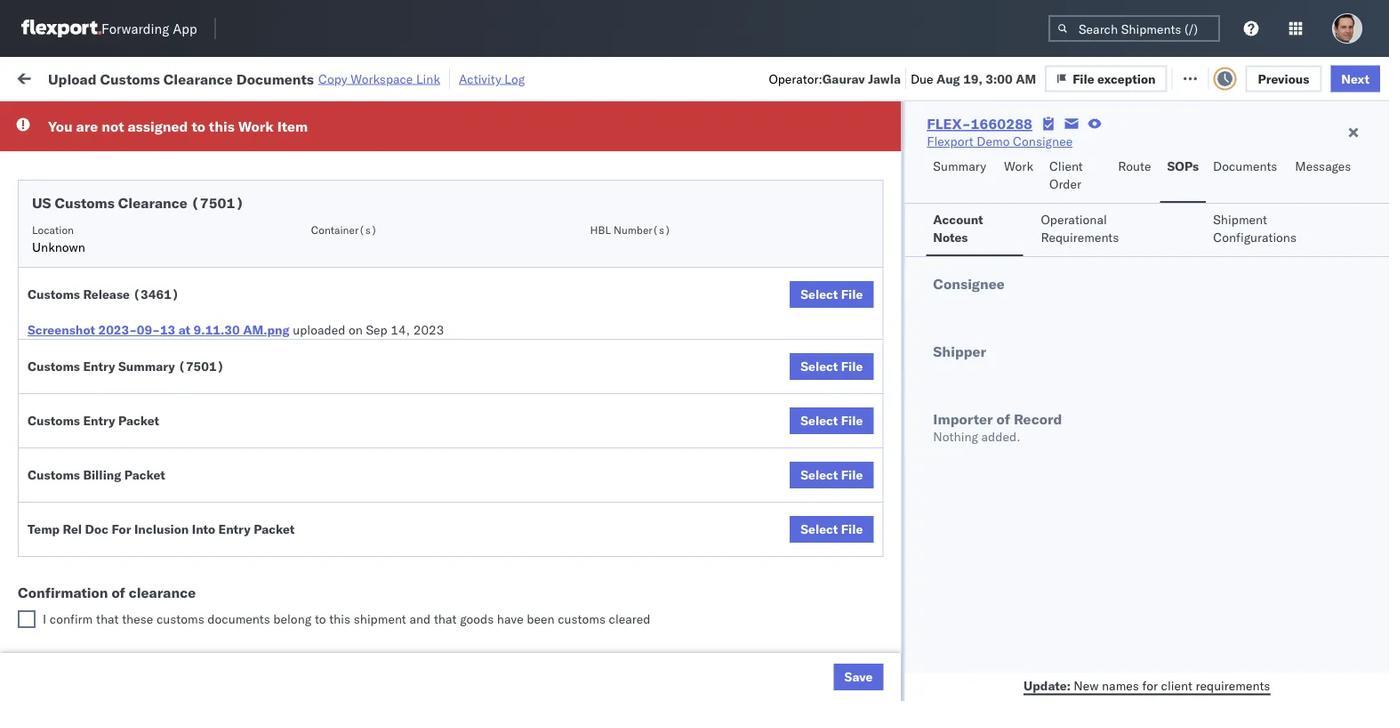 Task type: vqa. For each thing, say whether or not it's contained in the screenshot.
middle DEMO
yes



Task type: describe. For each thing, give the bounding box(es) containing it.
3, for schedule delivery appointment
[[397, 647, 408, 663]]

los up clearance
[[168, 559, 188, 575]]

0 vertical spatial at
[[361, 69, 372, 85]]

from for second schedule pickup from los angeles, ca link from the top
[[138, 520, 164, 536]]

ca for 1st schedule pickup from los angeles, ca link from the bottom of the page
[[41, 616, 58, 632]]

messages button
[[1289, 150, 1361, 203]]

route
[[1119, 158, 1152, 174]]

forwarding
[[101, 20, 169, 37]]

9 resize handle column header from the left
[[1358, 138, 1379, 701]]

name
[[692, 145, 720, 159]]

7 schedule from the top
[[41, 559, 94, 575]]

17, for ocean lcl
[[395, 138, 414, 154]]

2 schedule pickup from los angeles, ca link from the top
[[41, 519, 253, 555]]

1 schedule pickup from los angeles, ca link from the top
[[41, 284, 253, 320]]

snoozed : no
[[368, 110, 431, 124]]

4 2:59 from the top
[[287, 647, 314, 663]]

schedule delivery appointment link for 2:59 am est, mar 3, 2023
[[41, 646, 219, 663]]

products
[[693, 138, 743, 154]]

file for customs release (3461)
[[842, 287, 863, 302]]

customs up "status"
[[100, 70, 160, 87]]

3 1977428 from the top
[[1021, 412, 1075, 428]]

17, for air
[[394, 178, 413, 193]]

number(s)
[[614, 223, 671, 236]]

packet for customs entry packet
[[118, 413, 159, 428]]

0 vertical spatial upload
[[48, 70, 97, 87]]

2 3:30 pm est, feb 17, 2023 from the top
[[287, 217, 447, 232]]

2 schedule delivery appointment button from the top
[[41, 215, 219, 234]]

angeles, for 3rd schedule pickup from los angeles, ca link from the top of the page
[[191, 559, 240, 575]]

new
[[1074, 678, 1099, 693]]

est, right 'deadline'
[[340, 138, 367, 154]]

6 schedule from the top
[[41, 520, 94, 536]]

feb down snoozed
[[370, 138, 392, 154]]

2 western from the top
[[929, 217, 975, 232]]

customs up screenshot
[[28, 287, 80, 302]]

batch action
[[1291, 69, 1368, 85]]

flex-1911408
[[982, 452, 1075, 467]]

2 flex-2001714 from the top
[[982, 217, 1075, 232]]

release
[[83, 287, 130, 302]]

0 vertical spatial flexport
[[928, 133, 974, 149]]

shipment
[[1214, 212, 1268, 227]]

customs down screenshot
[[28, 359, 80, 374]]

1660288
[[971, 115, 1033, 133]]

fcl for schedule pickup from los angeles, ca
[[584, 608, 607, 624]]

sops button
[[1161, 150, 1207, 203]]

3 2:59 from the top
[[287, 608, 314, 624]]

ocean for otter products - test account
[[545, 138, 581, 154]]

2 appointment from the top
[[146, 216, 219, 231]]

10:30 pm est, feb 21, 2023
[[287, 334, 455, 350]]

operational requirements button
[[1034, 204, 1196, 256]]

container(s)
[[311, 223, 377, 236]]

4 schedule from the top
[[41, 285, 94, 301]]

los inside schedule pickup from los angeles international airport
[[168, 168, 188, 183]]

sep
[[366, 322, 388, 338]]

3 flex-1977428 from the top
[[982, 412, 1075, 428]]

confirm pickup from los angeles, ca link for 2nd confirm pickup from los angeles, ca button from the bottom of the page
[[41, 363, 253, 398]]

2023 for schedule delivery appointment 'link' corresponding to 2:59 am est, mar 3, 2023
[[411, 647, 442, 663]]

unknown
[[32, 239, 85, 255]]

goods
[[460, 611, 494, 627]]

2 digital from the top
[[978, 217, 1015, 232]]

you
[[48, 117, 73, 135]]

deadline button
[[278, 141, 456, 159]]

container
[[1096, 138, 1144, 152]]

pickup down 2023-
[[90, 364, 128, 379]]

client for client name
[[660, 145, 689, 159]]

est, left 14,
[[347, 334, 374, 350]]

1 customs from the left
[[157, 611, 204, 627]]

mbl/mawb numbers
[[1212, 145, 1321, 159]]

you are not assigned to this work item
[[48, 117, 308, 135]]

activity log button
[[459, 68, 525, 89]]

2023 for 10:30 pm est, feb 21, 2023 schedule delivery appointment 'link'
[[424, 334, 455, 350]]

confirm pickup from los angeles, ca link for 2nd confirm pickup from los angeles, ca button from the top
[[41, 402, 253, 437]]

uploaded
[[293, 322, 346, 338]]

packet for customs billing packet
[[124, 467, 165, 483]]

2 2:59 from the top
[[287, 530, 314, 545]]

3:00 pm est, feb 20, 2023
[[287, 256, 447, 271]]

for
[[112, 521, 131, 537]]

flexport for 2:59 am est, mar 3, 2023
[[660, 647, 707, 663]]

no
[[417, 110, 431, 124]]

schedule delivery appointment link for 10:30 pm est, feb 21, 2023
[[41, 332, 219, 350]]

schedule delivery appointment for 2:59 am est, mar 3, 2023
[[41, 646, 219, 662]]

message (10)
[[239, 69, 319, 85]]

appointment for 2:59 am est, feb 17, 2023
[[146, 137, 219, 153]]

added.
[[982, 429, 1021, 444]]

2023 for the schedule pickup from los angeles international airport link
[[416, 178, 447, 193]]

air for 3:00 pm est, feb 20, 2023
[[545, 256, 561, 271]]

los up 13
[[168, 285, 188, 301]]

llc
[[866, 138, 888, 154]]

2 vertical spatial entry
[[219, 521, 251, 537]]

est, down i confirm that these customs documents belong to this shipment and that goods have been customs cleared
[[340, 647, 367, 663]]

2 2001714 from the top
[[1021, 217, 1075, 232]]

feb up 3:00 pm est, feb 20, 2023
[[369, 217, 391, 232]]

aug
[[937, 71, 961, 86]]

jawla
[[869, 71, 901, 86]]

container numbers button
[[1087, 134, 1185, 166]]

customs up location
[[55, 194, 115, 212]]

inclusion
[[134, 521, 189, 537]]

schedule delivery appointment link for 2:59 am est, feb 17, 2023
[[41, 137, 219, 154]]

progress
[[278, 110, 322, 124]]

pickup for the schedule pickup from los angeles international airport link
[[97, 168, 135, 183]]

file for customs entry summary (7501)
[[842, 359, 863, 374]]

resize handle column header for mode
[[630, 138, 651, 701]]

screenshot
[[28, 322, 95, 338]]

of for clearance
[[112, 584, 125, 602]]

1 integration test account - western digital from the top
[[776, 178, 1015, 193]]

flex-2150210
[[982, 256, 1075, 271]]

otter for otter products, llc
[[776, 138, 805, 154]]

select file button for temp rel doc for inclusion into entry packet
[[790, 516, 874, 543]]

flex id
[[954, 145, 987, 159]]

2023-
[[98, 322, 137, 338]]

est, down container(s)
[[339, 256, 366, 271]]

upload for customs
[[41, 246, 81, 262]]

19,
[[964, 71, 983, 86]]

est, up 3:00 pm est, feb 20, 2023
[[339, 217, 366, 232]]

documents button
[[1207, 150, 1289, 203]]

documents for upload customs clearance documents
[[41, 264, 105, 279]]

3, for schedule pickup from los angeles, ca
[[397, 608, 408, 624]]

am down i confirm that these customs documents belong to this shipment and that goods have been customs cleared
[[317, 647, 337, 663]]

billing
[[83, 467, 121, 483]]

international
[[41, 186, 113, 201]]

feb down deadline button
[[369, 178, 391, 193]]

confirm delivery link
[[41, 450, 135, 468]]

los left into
[[168, 520, 188, 536]]

3 ca from the top
[[41, 420, 58, 436]]

mar for schedule pickup from los angeles, ca
[[370, 608, 394, 624]]

0 vertical spatial work
[[193, 69, 224, 85]]

from for 1st schedule pickup from los angeles, ca link from the bottom of the page
[[138, 598, 164, 614]]

09-
[[137, 322, 160, 338]]

delivery inside upload proof of delivery link
[[133, 490, 178, 505]]

los down 13
[[161, 364, 181, 379]]

pm for schedule pickup from los angeles international airport
[[317, 178, 336, 193]]

and
[[410, 611, 431, 627]]

screenshot 2023-09-13 at 9.11.30 am.png link
[[28, 321, 290, 339]]

copy
[[319, 71, 348, 86]]

from for the schedule pickup from los angeles international airport link
[[138, 168, 164, 183]]

numbers for mbl/mawb numbers
[[1277, 145, 1321, 159]]

est, right "belong"
[[340, 608, 367, 624]]

work
[[51, 65, 97, 89]]

1 that from the left
[[96, 611, 119, 627]]

numbers for container numbers
[[1096, 153, 1140, 166]]

customs up confirm delivery at the left bottom
[[28, 413, 80, 428]]

1 digital from the top
[[978, 178, 1015, 193]]

ocean fcl for schedule pickup from los angeles, ca
[[545, 608, 607, 624]]

1 2001714 from the top
[[1021, 178, 1075, 193]]

previous button
[[1246, 65, 1323, 92]]

1 2:59 from the top
[[287, 138, 314, 154]]

1 confirm from the top
[[41, 364, 86, 379]]

confirm delivery
[[41, 451, 135, 466]]

my
[[18, 65, 46, 89]]

schedule delivery appointment button for 10:30 pm est, feb 21, 2023
[[41, 332, 219, 352]]

us customs clearance (7501)
[[32, 194, 244, 212]]

by:
[[64, 109, 82, 125]]

los right "these"
[[168, 598, 188, 614]]

not
[[102, 117, 124, 135]]

feb left 28,
[[370, 530, 392, 545]]

12:00 pm est, feb 25, 2023
[[287, 491, 455, 506]]

select for customs entry summary (7501)
[[801, 359, 839, 374]]

file for customs billing packet
[[842, 467, 863, 483]]

flex
[[954, 145, 974, 159]]

summary inside 'button'
[[934, 158, 987, 174]]

update: new names for client requirements
[[1024, 678, 1271, 693]]

flex-1977428 for schedule delivery appointment
[[982, 334, 1075, 350]]

2:59 am est, feb 28, 2023
[[287, 530, 448, 545]]

hbl number(s)
[[590, 223, 671, 236]]

1 vertical spatial on
[[349, 322, 363, 338]]

id
[[977, 145, 987, 159]]

schedule inside schedule pickup from los angeles international airport
[[41, 168, 94, 183]]

0 horizontal spatial this
[[209, 117, 235, 135]]

pickup down customs entry summary (7501)
[[90, 403, 128, 418]]

14,
[[391, 322, 410, 338]]

est, down deadline button
[[339, 178, 366, 193]]

clearance for upload customs clearance documents copy workspace link
[[164, 70, 233, 87]]

1977428 for schedule delivery appointment
[[1021, 334, 1075, 350]]

25,
[[402, 491, 421, 506]]

2 confirm pickup from los angeles, ca button from the top
[[41, 402, 253, 439]]

lcl for otter products - test account
[[584, 138, 606, 154]]

schedule pickup from los angeles international airport
[[41, 168, 236, 201]]

delivery for 2:59 am est, mar 3, 2023 schedule delivery appointment button
[[97, 646, 143, 662]]

shipment
[[354, 611, 406, 627]]

these
[[122, 611, 153, 627]]

customs down confirm delivery at the left bottom
[[28, 467, 80, 483]]

3 ocean from the top
[[545, 608, 581, 624]]

pickup for 3rd schedule pickup from los angeles, ca link from the top of the page
[[97, 559, 135, 575]]

entry for summary
[[83, 359, 115, 374]]

batch
[[1291, 69, 1326, 85]]

from for 3rd schedule pickup from los angeles, ca link from the top of the page
[[138, 559, 164, 575]]

pm for schedule delivery appointment
[[324, 334, 344, 350]]

est, up 2:59 am est, feb 28, 2023
[[347, 491, 374, 506]]

belong
[[273, 611, 312, 627]]

(10)
[[288, 69, 319, 85]]

pickup for 1st schedule pickup from los angeles, ca link from the bottom of the page
[[97, 598, 135, 614]]

forwarding app
[[101, 20, 197, 37]]

2 horizontal spatial work
[[1005, 158, 1034, 174]]

message
[[239, 69, 288, 85]]

schedule delivery appointment for 10:30 pm est, feb 21, 2023
[[41, 333, 219, 349]]

air for 12:00 pm est, feb 25, 2023
[[545, 491, 561, 506]]

mbl/mawb numbers button
[[1203, 141, 1390, 159]]

schedule pickup from los angeles, ca for second schedule pickup from los angeles, ca link from the top
[[41, 520, 240, 553]]

schedule delivery appointment button for 2:59 am est, feb 17, 2023
[[41, 137, 219, 156]]

i
[[43, 611, 46, 627]]

am right "belong"
[[317, 608, 337, 624]]

1 schedule from the top
[[41, 137, 94, 153]]

2 ca from the top
[[41, 381, 58, 397]]

2023 for upload proof of delivery link
[[424, 491, 455, 506]]

demo inside flexport demo consignee link
[[977, 133, 1010, 149]]

(7501) for customs entry summary (7501)
[[178, 359, 225, 374]]

schedule pickup from los angeles, ca for 3rd schedule pickup from los angeles, ca link from the top of the page
[[41, 559, 240, 593]]

feb left 20,
[[369, 256, 391, 271]]

angeles
[[191, 168, 236, 183]]

0 horizontal spatial at
[[179, 322, 191, 338]]

2 schedule delivery appointment from the top
[[41, 216, 219, 231]]

schedule pickup from los angeles international airport button
[[41, 167, 253, 204]]

my work
[[18, 65, 97, 89]]

previous
[[1259, 71, 1310, 86]]

upload proof of delivery
[[41, 490, 178, 505]]

1 horizontal spatial on
[[443, 69, 457, 85]]

flex-1977428 for schedule pickup from los angeles, ca
[[982, 295, 1075, 311]]

feb left 21,
[[377, 334, 399, 350]]

clearance for us customs clearance (7501)
[[118, 194, 188, 212]]

am down progress
[[317, 138, 337, 154]]

notes
[[934, 230, 969, 245]]

feb left 25,
[[377, 491, 399, 506]]

demo for 2:59 am est, mar 3, 2023
[[710, 647, 743, 663]]

importer
[[934, 410, 994, 428]]

delivery for second schedule delivery appointment button
[[97, 216, 143, 231]]

778 at risk
[[334, 69, 396, 85]]

los down customs entry summary (7501)
[[161, 403, 181, 418]]

2023 for 1st schedule pickup from los angeles, ca link from the bottom of the page
[[411, 608, 442, 624]]

upload customs clearance documents copy workspace link
[[48, 70, 440, 87]]



Task type: locate. For each thing, give the bounding box(es) containing it.
app
[[173, 20, 197, 37]]

select for temp rel doc for inclusion into entry packet
[[801, 521, 839, 537]]

of for record
[[997, 410, 1011, 428]]

est, down 12:00 pm est, feb 25, 2023 on the bottom of the page
[[340, 530, 367, 545]]

1 horizontal spatial documents
[[237, 70, 314, 87]]

location unknown
[[32, 223, 85, 255]]

1 appointment from the top
[[146, 137, 219, 153]]

0 vertical spatial 3,
[[397, 608, 408, 624]]

1 3:30 pm est, feb 17, 2023 from the top
[[287, 178, 447, 193]]

1 vertical spatial (7501)
[[178, 359, 225, 374]]

4 ca from the top
[[41, 538, 58, 553]]

pm down container(s)
[[317, 256, 336, 271]]

client left name
[[660, 145, 689, 159]]

2:59 am est, mar 3, 2023
[[287, 608, 442, 624], [287, 647, 442, 663]]

1 vertical spatial upload
[[41, 246, 81, 262]]

clearance inside upload customs clearance documents
[[138, 246, 195, 262]]

1 schedule delivery appointment link from the top
[[41, 137, 219, 154]]

0 vertical spatial mar
[[370, 608, 394, 624]]

delivery down us customs clearance (7501) in the top left of the page
[[97, 216, 143, 231]]

on right link
[[443, 69, 457, 85]]

2:59 down "belong"
[[287, 647, 314, 663]]

schedule left "these"
[[41, 598, 94, 614]]

2 select from the top
[[801, 359, 839, 374]]

0 vertical spatial 3:30
[[287, 178, 314, 193]]

select file button for customs entry packet
[[790, 408, 874, 434]]

operator:
[[769, 71, 823, 86]]

5 select from the top
[[801, 521, 839, 537]]

location
[[32, 223, 74, 236]]

resize handle column header for consignee
[[924, 138, 945, 701]]

1 horizontal spatial to
[[315, 611, 326, 627]]

schedule delivery appointment button
[[41, 137, 219, 156], [41, 215, 219, 234], [41, 332, 219, 352], [41, 646, 219, 665]]

1 3, from the top
[[397, 608, 408, 624]]

1977428
[[1021, 295, 1075, 311], [1021, 334, 1075, 350], [1021, 412, 1075, 428]]

schedule pickup from los angeles, ca
[[41, 285, 240, 319], [41, 520, 240, 553], [41, 559, 240, 593], [41, 598, 240, 632]]

confirm pickup from los angeles, ca link down 09-
[[41, 363, 253, 398]]

1 air from the top
[[545, 178, 561, 193]]

1 flex-1977428 from the top
[[982, 295, 1075, 311]]

delivery inside confirm delivery "link"
[[90, 451, 135, 466]]

client name
[[660, 145, 720, 159]]

1 : from the left
[[127, 110, 131, 124]]

ca down confirmation
[[41, 616, 58, 632]]

1 ocean lcl from the top
[[545, 138, 606, 154]]

appointment for 10:30 pm est, feb 21, 2023
[[146, 333, 219, 349]]

angeles, for second schedule pickup from los angeles, ca link from the top
[[191, 520, 240, 536]]

1 vertical spatial schedule pickup from los angeles, ca button
[[41, 558, 253, 596]]

ocean fcl left cleared
[[545, 608, 607, 624]]

entry up confirm delivery at the left bottom
[[83, 413, 115, 428]]

ca up customs entry packet
[[41, 381, 58, 397]]

confirm pickup from los angeles, ca button down customs entry summary (7501)
[[41, 402, 253, 439]]

delivery
[[97, 137, 143, 153], [97, 216, 143, 231], [97, 333, 143, 349], [90, 451, 135, 466], [133, 490, 178, 505], [97, 646, 143, 662]]

confirm up confirm delivery at the left bottom
[[41, 403, 86, 418]]

1 vertical spatial 3:30
[[287, 217, 314, 232]]

3 confirm from the top
[[41, 451, 86, 466]]

1 horizontal spatial otter
[[776, 138, 805, 154]]

1 vertical spatial 2:59 am est, mar 3, 2023
[[287, 647, 442, 663]]

0 vertical spatial flexport demo consignee
[[928, 133, 1073, 149]]

workitem
[[20, 145, 66, 159]]

0 vertical spatial 17,
[[395, 138, 414, 154]]

item
[[277, 117, 308, 135]]

delivery up billing
[[90, 451, 135, 466]]

mar left and
[[370, 608, 394, 624]]

1 horizontal spatial this
[[329, 611, 351, 627]]

confirm inside confirm delivery "link"
[[41, 451, 86, 466]]

1 vertical spatial 3:00
[[287, 256, 314, 271]]

risk
[[375, 69, 396, 85]]

customs inside upload customs clearance documents
[[85, 246, 135, 262]]

of inside upload proof of delivery link
[[118, 490, 129, 505]]

ca for 3rd schedule pickup from los angeles, ca link from the top of the page
[[41, 577, 58, 593]]

that right and
[[434, 611, 457, 627]]

2 select file button from the top
[[790, 353, 874, 380]]

1 vertical spatial confirm pickup from los angeles, ca button
[[41, 402, 253, 439]]

0 vertical spatial digital
[[978, 178, 1015, 193]]

customs down clearance
[[157, 611, 204, 627]]

documents
[[208, 611, 270, 627]]

3 select file from the top
[[801, 413, 863, 428]]

delivery up customs entry summary (7501)
[[97, 333, 143, 349]]

otter left name
[[660, 138, 690, 154]]

1 vertical spatial ocean lcl
[[545, 334, 606, 350]]

flex-2001714
[[982, 178, 1075, 193], [982, 217, 1075, 232]]

flex-1660288 link
[[928, 115, 1033, 133]]

1 resize handle column header from the left
[[254, 138, 276, 701]]

0 vertical spatial western
[[929, 178, 975, 193]]

operational requirements
[[1042, 212, 1120, 245]]

2 confirm from the top
[[41, 403, 86, 418]]

temp
[[28, 521, 60, 537]]

1 vertical spatial flex-2001714
[[982, 217, 1075, 232]]

pm right 12:00
[[324, 491, 344, 506]]

2001714 down 1988285
[[1021, 178, 1075, 193]]

clearance
[[129, 584, 196, 602]]

pickup down upload customs clearance documents
[[97, 285, 135, 301]]

clearance for upload customs clearance documents
[[138, 246, 195, 262]]

order
[[1050, 176, 1082, 192]]

Search Shipments (/) text field
[[1049, 15, 1221, 42]]

0 vertical spatial 3:30 pm est, feb 17, 2023
[[287, 178, 447, 193]]

work left item
[[238, 117, 274, 135]]

2:59 down item
[[287, 138, 314, 154]]

2:59
[[287, 138, 314, 154], [287, 530, 314, 545], [287, 608, 314, 624], [287, 647, 314, 663]]

9.11.30
[[194, 322, 240, 338]]

2 resize handle column header from the left
[[452, 138, 473, 701]]

0 horizontal spatial client
[[660, 145, 689, 159]]

ocean for flexport demo consignee
[[545, 647, 581, 663]]

select file for temp rel doc for inclusion into entry packet
[[801, 521, 863, 537]]

2:59 am est, feb 17, 2023
[[287, 138, 448, 154]]

schedule left 2023-
[[41, 333, 94, 349]]

confirm up the customs billing packet
[[41, 451, 86, 466]]

select for customs release (3461)
[[801, 287, 839, 302]]

1 1977428 from the top
[[1021, 295, 1075, 311]]

pm for upload customs clearance documents
[[317, 256, 336, 271]]

: right not
[[127, 110, 131, 124]]

customs entry packet
[[28, 413, 159, 428]]

appointment down us customs clearance (7501) in the top left of the page
[[146, 216, 219, 231]]

mar down shipment
[[370, 647, 394, 663]]

ca for second schedule pickup from los angeles, ca link from the top
[[41, 538, 58, 553]]

2 : from the left
[[409, 110, 413, 124]]

client
[[660, 145, 689, 159], [1050, 158, 1084, 174]]

2 vertical spatial packet
[[254, 521, 295, 537]]

3, down shipment
[[397, 647, 408, 663]]

delivery for confirm delivery button
[[90, 451, 135, 466]]

: for status
[[127, 110, 131, 124]]

customs release (3461)
[[28, 287, 179, 302]]

0 vertical spatial on
[[443, 69, 457, 85]]

1 vertical spatial 17,
[[394, 178, 413, 193]]

flex-1988285
[[982, 138, 1075, 154]]

(7501) for us customs clearance (7501)
[[191, 194, 244, 212]]

1 western from the top
[[929, 178, 975, 193]]

4 select from the top
[[801, 467, 839, 483]]

status : ready for work, blocked, in progress
[[96, 110, 322, 124]]

3 schedule delivery appointment from the top
[[41, 333, 219, 349]]

3:30 pm est, feb 17, 2023 up 3:00 pm est, feb 20, 2023
[[287, 217, 447, 232]]

0 vertical spatial confirm
[[41, 364, 86, 379]]

delivery for schedule delivery appointment button related to 10:30 pm est, feb 21, 2023
[[97, 333, 143, 349]]

2 1977428 from the top
[[1021, 334, 1075, 350]]

account inside "button"
[[934, 212, 984, 227]]

container numbers
[[1096, 138, 1144, 166]]

2 vertical spatial flexport demo consignee
[[660, 647, 806, 663]]

ocean fcl for schedule delivery appointment
[[545, 647, 607, 663]]

1 vertical spatial this
[[329, 611, 351, 627]]

2 vertical spatial 17,
[[394, 217, 413, 232]]

1977428 for schedule pickup from los angeles, ca
[[1021, 295, 1075, 311]]

1 3:30 from the top
[[287, 178, 314, 193]]

select for customs entry packet
[[801, 413, 839, 428]]

resize handle column header for container numbers
[[1182, 138, 1203, 701]]

into
[[192, 521, 215, 537]]

1977428 up the record
[[1021, 334, 1075, 350]]

3 schedule pickup from los angeles, ca from the top
[[41, 559, 240, 593]]

1 select file button from the top
[[790, 281, 874, 308]]

confirm for honeywell
[[41, 403, 86, 418]]

schedule delivery appointment for 2:59 am est, feb 17, 2023
[[41, 137, 219, 153]]

pickup right confirm
[[97, 598, 135, 614]]

resize handle column header for deadline
[[452, 138, 473, 701]]

schedule delivery appointment button for 2:59 am est, mar 3, 2023
[[41, 646, 219, 665]]

confirm for bookings
[[41, 451, 86, 466]]

los left angeles
[[168, 168, 188, 183]]

17, down snoozed : no
[[395, 138, 414, 154]]

2 vertical spatial air
[[545, 491, 561, 506]]

1 ocean from the top
[[545, 138, 581, 154]]

1 vertical spatial air
[[545, 256, 561, 271]]

gaurav
[[823, 71, 866, 86]]

mar for schedule delivery appointment
[[370, 647, 394, 663]]

5 ca from the top
[[41, 577, 58, 593]]

0 horizontal spatial for
[[169, 110, 184, 124]]

1 vertical spatial fcl
[[584, 647, 607, 663]]

flex-1977428 down flex-2150210
[[982, 295, 1075, 311]]

4 schedule pickup from los angeles, ca link from the top
[[41, 598, 253, 633]]

4 resize handle column header from the left
[[630, 138, 651, 701]]

12:00
[[287, 491, 321, 506]]

0 vertical spatial ocean lcl
[[545, 138, 606, 154]]

-
[[747, 138, 754, 154], [918, 178, 925, 193], [918, 217, 925, 232], [802, 256, 810, 271], [918, 256, 925, 271], [722, 295, 730, 311], [838, 295, 846, 311], [722, 334, 730, 350], [838, 334, 846, 350], [722, 412, 730, 428], [838, 412, 846, 428], [802, 491, 810, 506], [918, 491, 925, 506]]

4 ocean from the top
[[545, 647, 581, 663]]

1 flex-2001714 from the top
[[982, 178, 1075, 193]]

documents for upload customs clearance documents copy workspace link
[[237, 70, 314, 87]]

pickup up confirmation of clearance
[[97, 559, 135, 575]]

0 vertical spatial 2:59 am est, mar 3, 2023
[[287, 608, 442, 624]]

activity
[[459, 71, 502, 86]]

angeles, for 4th schedule pickup from los angeles, ca link from the bottom of the page
[[191, 285, 240, 301]]

3 schedule pickup from los angeles, ca link from the top
[[41, 558, 253, 594]]

from down upload customs clearance documents "button"
[[138, 285, 164, 301]]

187 on track
[[416, 69, 489, 85]]

17, up 20,
[[394, 217, 413, 232]]

for for ready
[[169, 110, 184, 124]]

import work button
[[143, 57, 231, 97]]

clearance
[[164, 70, 233, 87], [118, 194, 188, 212], [138, 246, 195, 262]]

0 vertical spatial flex-1977428
[[982, 295, 1075, 311]]

2 mar from the top
[[370, 647, 394, 663]]

0 horizontal spatial documents
[[41, 264, 105, 279]]

flex-1988285 button
[[954, 134, 1078, 159], [954, 134, 1078, 159]]

2 that from the left
[[434, 611, 457, 627]]

1 vertical spatial work
[[238, 117, 274, 135]]

upload for proof
[[41, 490, 81, 505]]

5 select file from the top
[[801, 521, 863, 537]]

client for client order
[[1050, 158, 1084, 174]]

nothing
[[934, 429, 979, 444]]

otter for otter products - test account
[[660, 138, 690, 154]]

2 integration test account - western digital from the top
[[776, 217, 1015, 232]]

1911408
[[1021, 452, 1075, 467]]

flexport. image
[[21, 20, 101, 37]]

2 select file from the top
[[801, 359, 863, 374]]

Search Work text field
[[792, 64, 986, 90]]

2 3:30 from the top
[[287, 217, 314, 232]]

2 vertical spatial confirm
[[41, 451, 86, 466]]

pm for upload proof of delivery
[[324, 491, 344, 506]]

3,
[[397, 608, 408, 624], [397, 647, 408, 663]]

4 schedule pickup from los angeles, ca from the top
[[41, 598, 240, 632]]

2 vertical spatial upload
[[41, 490, 81, 505]]

from inside schedule pickup from los angeles international airport
[[138, 168, 164, 183]]

0 vertical spatial to
[[192, 117, 205, 135]]

flex id button
[[945, 141, 1070, 159]]

upload inside upload customs clearance documents
[[41, 246, 81, 262]]

2023
[[417, 138, 448, 154], [416, 178, 447, 193], [416, 217, 447, 232], [416, 256, 447, 271], [414, 322, 444, 338], [424, 334, 455, 350], [424, 491, 455, 506], [417, 530, 448, 545], [411, 608, 442, 624], [411, 647, 442, 663]]

1 ca from the top
[[41, 303, 58, 319]]

from for 4th schedule pickup from los angeles, ca link from the bottom of the page
[[138, 285, 164, 301]]

schedule delivery appointment down us customs clearance (7501) in the top left of the page
[[41, 216, 219, 231]]

2 confirm pickup from los angeles, ca from the top
[[41, 403, 233, 436]]

2 horizontal spatial documents
[[1214, 158, 1278, 174]]

7 resize handle column header from the left
[[1066, 138, 1087, 701]]

of inside "importer of record nothing added."
[[997, 410, 1011, 428]]

select file for customs entry packet
[[801, 413, 863, 428]]

4 schedule delivery appointment button from the top
[[41, 646, 219, 665]]

flex-2001714 down flex-1988285
[[982, 178, 1075, 193]]

numbers right mbl/mawb on the right top of the page
[[1277, 145, 1321, 159]]

snoozed
[[368, 110, 409, 124]]

select file for customs entry summary (7501)
[[801, 359, 863, 374]]

0 horizontal spatial :
[[127, 110, 131, 124]]

ocean for honeywell - test account
[[545, 334, 581, 350]]

3:00 right 19,
[[986, 71, 1013, 86]]

2 schedule from the top
[[41, 168, 94, 183]]

resize handle column header for client name
[[746, 138, 767, 701]]

from up airport
[[138, 168, 164, 183]]

2:59 am est, mar 3, 2023 for schedule delivery appointment
[[287, 647, 442, 663]]

0 vertical spatial 2001714
[[1021, 178, 1075, 193]]

2 air from the top
[[545, 256, 561, 271]]

0 horizontal spatial customs
[[157, 611, 204, 627]]

1 confirm pickup from los angeles, ca from the top
[[41, 364, 233, 397]]

schedule pickup from los angeles, ca for 4th schedule pickup from los angeles, ca link from the bottom of the page
[[41, 285, 240, 319]]

20,
[[394, 256, 413, 271]]

ca for 4th schedule pickup from los angeles, ca link from the bottom of the page
[[41, 303, 58, 319]]

mar
[[370, 608, 394, 624], [370, 647, 394, 663]]

demo for 2:59 am est, feb 28, 2023
[[710, 530, 743, 545]]

0 horizontal spatial numbers
[[1096, 153, 1140, 166]]

1 fcl from the top
[[584, 608, 607, 624]]

2 vertical spatial flexport
[[660, 647, 707, 663]]

0 vertical spatial this
[[209, 117, 235, 135]]

17, down deadline button
[[394, 178, 413, 193]]

1 confirm pickup from los angeles, ca link from the top
[[41, 363, 253, 398]]

0 vertical spatial integration test account - western digital
[[776, 178, 1015, 193]]

delivery for 2:59 am est, feb 17, 2023's schedule delivery appointment button
[[97, 137, 143, 153]]

2:59 am est, mar 3, 2023 down shipment
[[287, 647, 442, 663]]

9 schedule from the top
[[41, 646, 94, 662]]

2001714 up 2150210
[[1021, 217, 1075, 232]]

confirm pickup from los angeles, ca link
[[41, 363, 253, 398], [41, 402, 253, 437]]

numbers inside container numbers
[[1096, 153, 1140, 166]]

1 vertical spatial 3:30 pm est, feb 17, 2023
[[287, 217, 447, 232]]

digital down id
[[978, 178, 1015, 193]]

1 schedule delivery appointment from the top
[[41, 137, 219, 153]]

1 horizontal spatial :
[[409, 110, 413, 124]]

flexport demo consignee link
[[928, 133, 1073, 150]]

3 schedule pickup from los angeles, ca button from the top
[[41, 598, 253, 635]]

1 ocean fcl from the top
[[545, 608, 607, 624]]

1 vertical spatial summary
[[118, 359, 175, 374]]

1977428 up 1911408
[[1021, 412, 1075, 428]]

2 lcl from the top
[[584, 334, 606, 350]]

2:59 down 12:00
[[287, 530, 314, 545]]

1977428 down 2150210
[[1021, 295, 1075, 311]]

integration
[[776, 178, 837, 193], [776, 217, 837, 232], [660, 256, 722, 271], [776, 256, 837, 271], [660, 491, 722, 506], [776, 491, 837, 506]]

2 schedule pickup from los angeles, ca button from the top
[[41, 558, 253, 596]]

fcl for schedule delivery appointment
[[584, 647, 607, 663]]

schedule up confirmation
[[41, 559, 94, 575]]

0 vertical spatial 1977428
[[1021, 295, 1075, 311]]

from right for
[[138, 520, 164, 536]]

0 vertical spatial packet
[[118, 413, 159, 428]]

save button
[[834, 664, 884, 691]]

flexport demo consignee
[[928, 133, 1073, 149], [660, 530, 806, 545], [660, 647, 806, 663]]

confirm delivery button
[[41, 450, 135, 469]]

work,
[[187, 110, 215, 124]]

pickup for 4th schedule pickup from los angeles, ca link from the bottom of the page
[[97, 285, 135, 301]]

1 schedule pickup from los angeles, ca button from the top
[[41, 284, 253, 322]]

that down confirmation of clearance
[[96, 611, 119, 627]]

None checkbox
[[18, 610, 36, 628]]

1 vertical spatial entry
[[83, 413, 115, 428]]

0 vertical spatial documents
[[237, 70, 314, 87]]

2 schedule delivery appointment link from the top
[[41, 215, 219, 233]]

3 select file button from the top
[[790, 408, 874, 434]]

angeles, for 1st schedule pickup from los angeles, ca link from the bottom of the page
[[191, 598, 240, 614]]

2 vertical spatial demo
[[710, 647, 743, 663]]

2 vertical spatial work
[[1005, 158, 1034, 174]]

appointment down you are not assigned to this work item
[[146, 137, 219, 153]]

documents inside button
[[1214, 158, 1278, 174]]

pm up 3:00 pm est, feb 20, 2023
[[317, 217, 336, 232]]

from down customs entry summary (7501)
[[131, 403, 157, 418]]

28,
[[395, 530, 414, 545]]

file exception button
[[1059, 64, 1181, 90], [1059, 64, 1181, 90], [1046, 65, 1168, 92], [1046, 65, 1168, 92]]

nyku9743990
[[1096, 138, 1184, 153]]

upload inside button
[[41, 490, 81, 505]]

3 resize handle column header from the left
[[514, 138, 536, 701]]

1 vertical spatial clearance
[[118, 194, 188, 212]]

this
[[209, 117, 235, 135], [329, 611, 351, 627]]

1 vertical spatial flexport
[[660, 530, 707, 545]]

0 vertical spatial clearance
[[164, 70, 233, 87]]

3, left and
[[397, 608, 408, 624]]

0 vertical spatial confirm pickup from los angeles, ca link
[[41, 363, 253, 398]]

confirmation
[[18, 584, 108, 602]]

integration test account - on ag
[[660, 256, 852, 271], [776, 256, 967, 271], [660, 491, 852, 506], [776, 491, 967, 506]]

0 horizontal spatial to
[[192, 117, 205, 135]]

0 horizontal spatial 3:00
[[287, 256, 314, 271]]

1 confirm pickup from los angeles, ca button from the top
[[41, 363, 253, 400]]

0 vertical spatial 3:00
[[986, 71, 1013, 86]]

at right 13
[[179, 322, 191, 338]]

2 ocean lcl from the top
[[545, 334, 606, 350]]

0 vertical spatial confirm pickup from los angeles, ca button
[[41, 363, 253, 400]]

2:59 am est, mar 3, 2023 down 2:59 am est, feb 28, 2023
[[287, 608, 442, 624]]

from up clearance
[[138, 559, 164, 575]]

0 horizontal spatial summary
[[118, 359, 175, 374]]

ocean lcl
[[545, 138, 606, 154], [545, 334, 606, 350]]

fcl
[[584, 608, 607, 624], [584, 647, 607, 663]]

1 schedule delivery appointment button from the top
[[41, 137, 219, 156]]

3:00
[[986, 71, 1013, 86], [287, 256, 314, 271]]

for left work, in the left of the page
[[169, 110, 184, 124]]

0 vertical spatial of
[[997, 410, 1011, 428]]

ocean lcl for honeywell
[[545, 334, 606, 350]]

0 vertical spatial confirm pickup from los angeles, ca
[[41, 364, 233, 397]]

1 horizontal spatial 3:00
[[986, 71, 1013, 86]]

airport
[[116, 186, 156, 201]]

customs
[[157, 611, 204, 627], [558, 611, 606, 627]]

import
[[150, 69, 190, 85]]

2 customs from the left
[[558, 611, 606, 627]]

upload customs clearance documents link
[[41, 245, 253, 281]]

blocked,
[[218, 110, 262, 124]]

4 schedule delivery appointment link from the top
[[41, 646, 219, 663]]

pm down 'deadline'
[[317, 178, 336, 193]]

client order
[[1050, 158, 1084, 192]]

:
[[127, 110, 131, 124], [409, 110, 413, 124]]

3 schedule delivery appointment link from the top
[[41, 332, 219, 350]]

resize handle column header for workitem
[[254, 138, 276, 701]]

3 schedule from the top
[[41, 216, 94, 231]]

2 vertical spatial schedule pickup from los angeles, ca button
[[41, 598, 253, 635]]

ca down temp
[[41, 538, 58, 553]]

temp rel doc for inclusion into entry packet
[[28, 521, 295, 537]]

0 vertical spatial for
[[169, 110, 184, 124]]

0 vertical spatial (7501)
[[191, 194, 244, 212]]

1 horizontal spatial client
[[1050, 158, 1084, 174]]

1 vertical spatial lcl
[[584, 334, 606, 350]]

1 horizontal spatial numbers
[[1277, 145, 1321, 159]]

10:30
[[287, 334, 321, 350]]

flexport demo consignee for 2:59 am est, feb 28, 2023
[[660, 530, 806, 545]]

flex-1977428 up added.
[[982, 412, 1075, 428]]

snooze
[[482, 145, 517, 159]]

delivery down not
[[97, 137, 143, 153]]

otter left products,
[[776, 138, 805, 154]]

schedule delivery appointment button up customs entry summary (7501)
[[41, 332, 219, 352]]

(7501)
[[191, 194, 244, 212], [178, 359, 225, 374]]

5 schedule from the top
[[41, 333, 94, 349]]

8 schedule from the top
[[41, 598, 94, 614]]

ready
[[135, 110, 167, 124]]

4 schedule delivery appointment from the top
[[41, 646, 219, 662]]

1 vertical spatial integration test account - western digital
[[776, 217, 1015, 232]]

western down "summary" 'button'
[[929, 217, 975, 232]]

6 resize handle column header from the left
[[924, 138, 945, 701]]

1 vertical spatial confirm pickup from los angeles, ca link
[[41, 402, 253, 437]]

1 select file from the top
[[801, 287, 863, 302]]

2023 for upload customs clearance documents link
[[416, 256, 447, 271]]

am up 1660288
[[1016, 71, 1037, 86]]

customs
[[100, 70, 160, 87], [55, 194, 115, 212], [85, 246, 135, 262], [28, 287, 80, 302], [28, 359, 80, 374], [28, 413, 80, 428], [28, 467, 80, 483]]

lcl for honeywell - test account
[[584, 334, 606, 350]]

schedule delivery appointment down "these"
[[41, 646, 219, 662]]

confirm down screenshot
[[41, 364, 86, 379]]

appointment for 2:59 am est, mar 3, 2023
[[146, 646, 219, 662]]

2:59 am est, mar 3, 2023 for schedule pickup from los angeles, ca
[[287, 608, 442, 624]]

otter products - test account
[[660, 138, 831, 154]]

confirm pickup from los angeles, ca down 09-
[[41, 364, 233, 397]]

2 confirm pickup from los angeles, ca link from the top
[[41, 402, 253, 437]]

resize handle column header for flex id
[[1066, 138, 1087, 701]]

have
[[497, 611, 524, 627]]

of right 'proof'
[[118, 490, 129, 505]]

flexport for 2:59 am est, feb 28, 2023
[[660, 530, 707, 545]]

1 horizontal spatial work
[[238, 117, 274, 135]]

ca up the i
[[41, 577, 58, 593]]

4 appointment from the top
[[146, 646, 219, 662]]

schedule down you
[[41, 137, 94, 153]]

consignee inside "button"
[[776, 145, 827, 159]]

0 horizontal spatial on
[[349, 322, 363, 338]]

configurations
[[1214, 230, 1297, 245]]

1 horizontal spatial at
[[361, 69, 372, 85]]

ocean lcl for otter
[[545, 138, 606, 154]]

1 vertical spatial demo
[[710, 530, 743, 545]]

select file button for customs billing packet
[[790, 462, 874, 489]]

select file button for customs release (3461)
[[790, 281, 874, 308]]

2 vertical spatial of
[[112, 584, 125, 602]]

1 vertical spatial to
[[315, 611, 326, 627]]

schedule delivery appointment link
[[41, 137, 219, 154], [41, 215, 219, 233], [41, 332, 219, 350], [41, 646, 219, 663]]

schedule delivery appointment down not
[[41, 137, 219, 153]]

schedule pickup from los angeles, ca link
[[41, 284, 253, 320], [41, 519, 253, 555], [41, 558, 253, 594], [41, 598, 253, 633]]

1 vertical spatial 3,
[[397, 647, 408, 663]]

1 vertical spatial confirm
[[41, 403, 86, 418]]

2 otter from the left
[[776, 138, 805, 154]]

0 vertical spatial schedule pickup from los angeles, ca button
[[41, 284, 253, 322]]

2 vertical spatial 1977428
[[1021, 412, 1075, 428]]

2 ocean fcl from the top
[[545, 647, 607, 663]]

0 horizontal spatial work
[[193, 69, 224, 85]]

update:
[[1024, 678, 1071, 693]]

confirm
[[41, 364, 86, 379], [41, 403, 86, 418], [41, 451, 86, 466]]

select file for customs release (3461)
[[801, 287, 863, 302]]

to right "belong"
[[315, 611, 326, 627]]

summary down flex-1660288
[[934, 158, 987, 174]]

1 2:59 am est, mar 3, 2023 from the top
[[287, 608, 442, 624]]

from down 09-
[[131, 364, 157, 379]]

pickup inside schedule pickup from los angeles international airport
[[97, 168, 135, 183]]

6 ca from the top
[[41, 616, 58, 632]]

1 horizontal spatial that
[[434, 611, 457, 627]]

1 horizontal spatial summary
[[934, 158, 987, 174]]

ag
[[835, 256, 852, 271], [950, 256, 967, 271], [835, 491, 852, 506], [950, 491, 967, 506]]

0 horizontal spatial that
[[96, 611, 119, 627]]

0 horizontal spatial otter
[[660, 138, 690, 154]]

resize handle column header
[[254, 138, 276, 701], [452, 138, 473, 701], [514, 138, 536, 701], [630, 138, 651, 701], [746, 138, 767, 701], [924, 138, 945, 701], [1066, 138, 1087, 701], [1182, 138, 1203, 701], [1358, 138, 1379, 701]]

documents inside upload customs clearance documents
[[41, 264, 105, 279]]

for for names
[[1143, 678, 1159, 693]]

1 mar from the top
[[370, 608, 394, 624]]

of up added.
[[997, 410, 1011, 428]]

filtered by:
[[18, 109, 82, 125]]

0 vertical spatial ocean fcl
[[545, 608, 607, 624]]

confirm pickup from los angeles, ca button down 09-
[[41, 363, 253, 400]]

pm right 10:30
[[324, 334, 344, 350]]

upload customs clearance documents
[[41, 246, 195, 279]]

requirements
[[1196, 678, 1271, 693]]

work right import
[[193, 69, 224, 85]]

select for customs billing packet
[[801, 467, 839, 483]]

confirm pickup from los angeles, ca down customs entry summary (7501)
[[41, 403, 233, 436]]

mode button
[[536, 141, 634, 159]]

5 resize handle column header from the left
[[746, 138, 767, 701]]

am down 12:00
[[317, 530, 337, 545]]

pickup
[[97, 168, 135, 183], [97, 285, 135, 301], [90, 364, 128, 379], [90, 403, 128, 418], [97, 520, 135, 536], [97, 559, 135, 575], [97, 598, 135, 614]]



